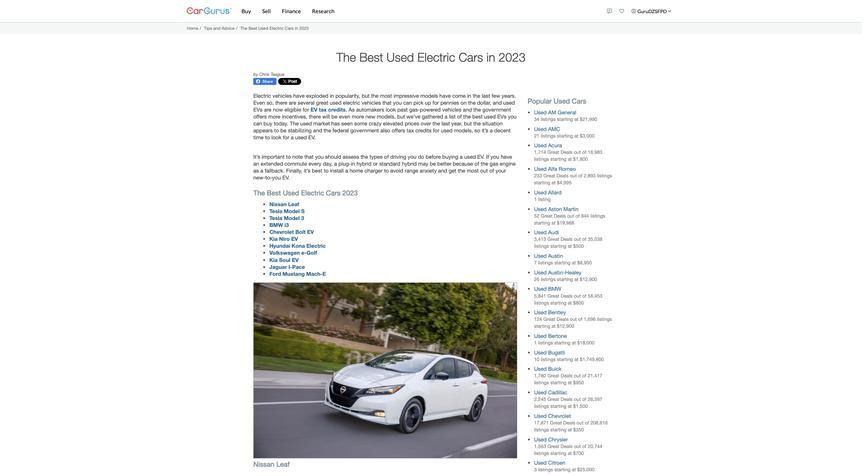 Task type: describe. For each thing, give the bounding box(es) containing it.
starting inside used bertone 1 listings starting at $18,000
[[555, 340, 571, 346]]

bentley
[[549, 309, 566, 316]]

used austin-healey 26 listings starting at $12,900
[[535, 269, 598, 282]]

charger
[[365, 168, 383, 174]]

a up install
[[334, 161, 337, 167]]

it's important to note that you should assess the types of driving you do before buying a used ev. if you have an extended commute every day, a plug-in hybrid or standard hybrid may be better because of the gas engine as a fallback. finally, it's best to install a home charger to avoid range anxiety and get the most out of your new-to-you ev.
[[254, 154, 516, 181]]

add a car review image
[[608, 9, 612, 14]]

listings inside 124 great deals out of 1,696 listings starting at
[[598, 317, 612, 322]]

starting inside used austin-healey 26 listings starting at $12,900
[[557, 277, 574, 282]]

to down day,
[[324, 168, 329, 174]]

great for chrysler
[[548, 444, 560, 449]]

and right tips
[[213, 26, 221, 31]]

$18,000
[[578, 340, 595, 346]]

vehicles inside . as automakers look past gas-powered vehicles and the government offers more incentives, there will be even more new models, but we've gathered a list of the best used evs you can buy today. the used market has seen some crazy elevated prices over the last year, but the situation appears to be stabilizing and the federal government also offers tax credits for used models, so it's a decent time to look for a used ev.
[[443, 106, 462, 113]]

for right up
[[433, 100, 439, 106]]

the up dollar,
[[473, 93, 481, 99]]

advice
[[222, 26, 235, 31]]

jaguar
[[270, 264, 287, 270]]

to down today.
[[274, 127, 279, 134]]

0 horizontal spatial vehicles
[[273, 93, 292, 99]]

most inside electric vehicles have exploded in popularity, but the most impressive models have come in the last few years. even so, there are several great used electric vehicles that you can pick up for pennies on the dollar, and used evs are now eligible for
[[380, 93, 392, 99]]

used down year,
[[441, 127, 453, 134]]

used alfa romeo link
[[535, 166, 576, 172]]

1 hybrid from the left
[[357, 161, 372, 167]]

used bmw link
[[535, 286, 562, 292]]

at inside used am general 34 listings starting at $21,990
[[575, 117, 579, 122]]

1 horizontal spatial have
[[440, 93, 451, 99]]

used amc link
[[535, 126, 561, 132]]

at inside "used citroen 3 listings starting at $25,000"
[[572, 467, 576, 473]]

the down market
[[324, 127, 331, 134]]

$25,000
[[578, 467, 595, 473]]

starting inside used austin 7 listings starting at $8,950
[[555, 260, 571, 266]]

finally,
[[286, 168, 303, 174]]

1,714
[[535, 150, 547, 155]]

0 horizontal spatial tax
[[319, 106, 327, 113]]

exploded
[[306, 93, 329, 99]]

am
[[549, 109, 557, 115]]

gathered
[[422, 113, 443, 120]]

bmw inside nissan leaf tesla model s tesla model 3 bmw i3 chevrolet bolt ev kia niro ev hyundai kona electric volkswagen e-golf kia soul ev jaguar i-pace ford mustang mach-e
[[270, 222, 283, 228]]

1 vertical spatial 2023
[[499, 50, 526, 64]]

hyundai kona electric link
[[270, 243, 326, 249]]

21,417
[[588, 373, 603, 379]]

can inside . as automakers look past gas-powered vehicles and the government offers more incentives, there will be even more new models, but we've gathered a list of the best used evs you can buy today. the used market has seen some crazy elevated prices over the last year, but the situation appears to be stabilizing and the federal government also offers tax credits for used models, so it's a decent time to look for a used ev.
[[254, 120, 262, 127]]

used am general link
[[535, 109, 577, 115]]

. as automakers look past gas-powered vehicles and the government offers more incentives, there will be even more new models, but we've gathered a list of the best used evs you can buy today. the used market has seen some crazy elevated prices over the last year, but the situation appears to be stabilizing and the federal government also offers tax credits for used models, so it's a decent time to look for a used ev.
[[254, 106, 517, 140]]

used cadillac
[[535, 389, 568, 396]]

0 vertical spatial 2023
[[300, 26, 309, 31]]

out for used bmw
[[574, 293, 581, 299]]

buying
[[443, 154, 459, 160]]

1 model from the top
[[284, 208, 300, 214]]

the inside . as automakers look past gas-powered vehicles and the government offers more incentives, there will be even more new models, but we've gathered a list of the best used evs you can buy today. the used market has seen some crazy elevated prices over the last year, but the situation appears to be stabilizing and the federal government also offers tax credits for used models, so it's a decent time to look for a used ev.
[[290, 120, 299, 127]]

chris
[[259, 72, 270, 77]]

cadillac
[[549, 389, 568, 396]]

out inside it's important to note that you should assess the types of driving you do before buying a used ev. if you have an extended commute every day, a plug-in hybrid or standard hybrid may be better because of the gas engine as a fallback. finally, it's best to install a home charger to avoid range anxiety and get the most out of your new-to-you ev.
[[481, 168, 488, 174]]

listings inside used am general 34 listings starting at $21,990
[[541, 117, 556, 122]]

listings inside "used amc 21 listings starting at $3,000"
[[541, 133, 556, 139]]

used for used bertone 1 listings starting at $18,000
[[535, 333, 547, 339]]

of up standard
[[384, 154, 389, 160]]

to down standard
[[384, 168, 389, 174]]

2 horizontal spatial but
[[464, 120, 472, 127]]

romeo
[[559, 166, 576, 172]]

2,245 great deals out of 26,597 listings starting at
[[535, 397, 603, 409]]

elevated
[[383, 120, 404, 127]]

aston
[[549, 206, 562, 212]]

used bertone link
[[535, 333, 567, 339]]

to down appears
[[265, 134, 270, 140]]

every
[[309, 161, 322, 167]]

starting inside 233 great deals out of 2,893 listings starting at
[[535, 180, 551, 186]]

used down stabilizing
[[295, 134, 307, 140]]

at inside used bertone 1 listings starting at $18,000
[[572, 340, 576, 346]]

out for used alfa romeo
[[570, 173, 577, 179]]

used for used audi
[[535, 229, 547, 236]]

deals for buick
[[561, 373, 573, 379]]

$19,988
[[557, 220, 575, 226]]

you up gas
[[491, 154, 500, 160]]

you up every
[[315, 154, 324, 160]]

used down years.
[[504, 100, 515, 106]]

used for used cadillac
[[535, 389, 547, 396]]

deals for chrysler
[[561, 444, 573, 449]]

3 inside nissan leaf tesla model s tesla model 3 bmw i3 chevrolet bolt ev kia niro ev hyundai kona electric volkswagen e-golf kia soul ev jaguar i-pace ford mustang mach-e
[[301, 215, 304, 221]]

a down stabilizing
[[291, 134, 294, 140]]

starting inside the '1,563 great deals out of 20,744 listings starting at'
[[551, 451, 567, 456]]

general
[[558, 109, 577, 115]]

listings inside "1,780 great deals out of 21,417 listings starting at"
[[535, 380, 549, 386]]

avoid
[[391, 168, 404, 174]]

s
[[301, 208, 305, 214]]

and down market
[[313, 127, 322, 134]]

starting inside 1,714 great deals out of 18,983 listings starting at
[[551, 157, 567, 162]]

and down on
[[463, 106, 472, 113]]

1 vertical spatial government
[[351, 127, 379, 134]]

used for used am general 34 listings starting at $21,990
[[535, 109, 547, 115]]

of for used buick
[[583, 373, 587, 379]]

at inside 1,714 great deals out of 18,983 listings starting at
[[568, 157, 572, 162]]

at inside 124 great deals out of 1,696 listings starting at
[[552, 324, 556, 329]]

listings inside 3,413 great deals out of 35,038 listings starting at
[[535, 244, 549, 249]]

used bentley link
[[535, 309, 566, 316]]

used for used chevrolet
[[535, 413, 547, 419]]

it's inside . as automakers look past gas-powered vehicles and the government offers more incentives, there will be even more new models, but we've gathered a list of the best used evs you can buy today. the used market has seen some crazy elevated prices over the last year, but the situation appears to be stabilizing and the federal government also offers tax credits for used models, so it's a decent time to look for a used ev.
[[482, 127, 489, 134]]

dollar,
[[477, 100, 492, 106]]

used for used amc 21 listings starting at $3,000
[[535, 126, 547, 132]]

ev down chevrolet bolt ev link
[[291, 236, 298, 242]]

over
[[421, 120, 431, 127]]

used for used bmw
[[535, 286, 547, 292]]

great for buick
[[548, 373, 560, 379]]

starting inside "used citroen 3 listings starting at $25,000"
[[555, 467, 571, 473]]

at inside used bugatti 10 listings starting at $1,749,900
[[575, 357, 579, 362]]

the down gathered
[[433, 120, 440, 127]]

1 more from the left
[[268, 113, 281, 120]]

out for used audi
[[574, 237, 581, 242]]

starting inside 124 great deals out of 1,696 listings starting at
[[535, 324, 551, 329]]

1 kia from the top
[[270, 236, 278, 242]]

2 vertical spatial ev.
[[283, 175, 290, 181]]

chrysler
[[549, 436, 568, 443]]

at inside 52 great deals out of 844 listings starting at
[[552, 220, 556, 226]]

new
[[366, 113, 376, 120]]

used for used allard 1 listing
[[535, 189, 547, 196]]

ev down several
[[311, 106, 318, 113]]

1 for used allard
[[535, 197, 537, 202]]

best for the best used electric cars 2023
[[267, 189, 281, 197]]

1 vertical spatial vehicles
[[362, 100, 381, 106]]

$21,990
[[580, 117, 598, 122]]

pennies
[[441, 100, 459, 106]]

listings inside 1,714 great deals out of 18,983 listings starting at
[[535, 157, 549, 162]]

1 horizontal spatial bmw
[[549, 286, 562, 292]]

to left note
[[286, 154, 291, 160]]

ev right bolt
[[307, 229, 314, 235]]

17,871 great deals out of 208,616 listings starting at
[[535, 420, 608, 433]]

cargurus logo homepage link image
[[187, 1, 232, 21]]

most inside it's important to note that you should assess the types of driving you do before buying a used ev. if you have an extended commute every day, a plug-in hybrid or standard hybrid may be better because of the gas engine as a fallback. finally, it's best to install a home charger to avoid range anxiety and get the most out of your new-to-you ev.
[[467, 168, 479, 174]]

popular used cars
[[528, 97, 587, 105]]

of for used acura
[[583, 150, 587, 155]]

chevrolet inside nissan leaf tesla model s tesla model 3 bmw i3 chevrolet bolt ev kia niro ev hyundai kona electric volkswagen e-golf kia soul ev jaguar i-pace ford mustang mach-e
[[270, 229, 294, 235]]

the down on
[[464, 113, 471, 120]]

starting inside used bugatti 10 listings starting at $1,749,900
[[557, 357, 574, 362]]

nissan leaf
[[254, 461, 290, 469]]

used up the ev tax credits link
[[330, 100, 342, 106]]

1 vertical spatial models,
[[454, 127, 473, 134]]

also
[[381, 127, 391, 134]]

buick
[[549, 366, 562, 372]]

0 vertical spatial are
[[289, 100, 296, 106]]

starting inside 17,871 great deals out of 208,616 listings starting at
[[551, 427, 567, 433]]

at inside "1,780 great deals out of 21,417 listings starting at"
[[568, 380, 572, 386]]

the up so
[[474, 120, 481, 127]]

cargurus logo homepage link link
[[187, 1, 232, 21]]

tesla model s link
[[270, 208, 305, 214]]

ev down volkswagen e-golf link
[[292, 257, 299, 263]]

electric vehicles have exploded in popularity, but the most impressive models have come in the last few years. even so, there are several great used electric vehicles that you can pick up for pennies on the dollar, and used evs are now eligible for
[[254, 93, 516, 113]]

the right on
[[468, 100, 476, 106]]

mach-
[[306, 271, 323, 277]]

it's inside it's important to note that you should assess the types of driving you do before buying a used ev. if you have an extended commute every day, a plug-in hybrid or standard hybrid may be better because of the gas engine as a fallback. finally, it's best to install a home charger to avoid range anxiety and get the most out of your new-to-you ev.
[[304, 168, 311, 174]]

$12,900 inside used austin-healey 26 listings starting at $12,900
[[580, 277, 598, 282]]

used up situation at the top right
[[485, 113, 496, 120]]

electric inside nissan leaf tesla model s tesla model 3 bmw i3 chevrolet bolt ev kia niro ev hyundai kona electric volkswagen e-golf kia soul ev jaguar i-pace ford mustang mach-e
[[307, 243, 326, 249]]

used bentley
[[535, 309, 566, 316]]

at inside "used amc 21 listings starting at $3,000"
[[575, 133, 579, 139]]

0 horizontal spatial have
[[294, 93, 305, 99]]

for down today.
[[283, 134, 290, 140]]

0 horizontal spatial best
[[249, 26, 257, 31]]

martin
[[564, 206, 579, 212]]

today.
[[274, 120, 289, 127]]

used aston martin
[[535, 206, 579, 212]]

26,597
[[588, 397, 603, 402]]

used audi link
[[535, 229, 559, 236]]

buy button
[[236, 0, 257, 22]]

the down dollar,
[[474, 106, 481, 113]]

of right because
[[475, 161, 480, 167]]

at inside 5,841 great deals out of 58,453 listings starting at
[[568, 300, 572, 306]]

1 tesla from the top
[[270, 208, 283, 214]]

used cadillac link
[[535, 389, 568, 396]]

used chevrolet
[[535, 413, 571, 419]]

listings inside 2,245 great deals out of 26,597 listings starting at
[[535, 404, 549, 409]]

assess
[[343, 154, 359, 160]]

1 vertical spatial are
[[264, 106, 272, 113]]

used allard 1 listing
[[535, 189, 562, 202]]

the down if
[[481, 161, 489, 167]]

1 horizontal spatial offers
[[392, 127, 405, 134]]

of inside . as automakers look past gas-powered vehicles and the government offers more incentives, there will be even more new models, but we've gathered a list of the best used evs you can buy today. the used market has seen some crazy elevated prices over the last year, but the situation appears to be stabilizing and the federal government also offers tax credits for used models, so it's a decent time to look for a used ev.
[[458, 113, 462, 120]]

ev. inside . as automakers look past gas-powered vehicles and the government offers more incentives, there will be even more new models, but we've gathered a list of the best used evs you can buy today. the used market has seen some crazy elevated prices over the last year, but the situation appears to be stabilizing and the federal government also offers tax credits for used models, so it's a decent time to look for a used ev.
[[309, 134, 316, 140]]

you inside . as automakers look past gas-powered vehicles and the government offers more incentives, there will be even more new models, but we've gathered a list of the best used evs you can buy today. the used market has seen some crazy elevated prices over the last year, but the situation appears to be stabilizing and the federal government also offers tax credits for used models, so it's a decent time to look for a used ev.
[[508, 113, 517, 120]]

bmw i3 link
[[270, 222, 289, 228]]

used allard link
[[535, 189, 562, 196]]

acura
[[549, 142, 562, 149]]

there inside . as automakers look past gas-powered vehicles and the government offers more incentives, there will be even more new models, but we've gathered a list of the best used evs you can buy today. the used market has seen some crazy elevated prices over the last year, but the situation appears to be stabilizing and the federal government also offers tax credits for used models, so it's a decent time to look for a used ev.
[[309, 113, 321, 120]]

used up stabilizing
[[300, 120, 312, 127]]

at inside 3,413 great deals out of 35,038 listings starting at
[[568, 244, 572, 249]]

by chris teague
[[254, 72, 285, 77]]

out for used aston martin
[[568, 213, 575, 219]]

1 vertical spatial be
[[281, 127, 287, 134]]

of for used cadillac
[[583, 397, 587, 402]]

0 vertical spatial credits
[[328, 106, 346, 113]]

have inside it's important to note that you should assess the types of driving you do before buying a used ev. if you have an extended commute every day, a plug-in hybrid or standard hybrid may be better because of the gas engine as a fallback. finally, it's best to install a home charger to avoid range anxiety and get the most out of your new-to-you ev.
[[501, 154, 513, 160]]

deals for audi
[[561, 237, 573, 242]]

finance button
[[277, 0, 307, 22]]

year,
[[452, 120, 463, 127]]

best inside . as automakers look past gas-powered vehicles and the government offers more incentives, there will be even more new models, but we've gathered a list of the best used evs you can buy today. the used market has seen some crazy elevated prices over the last year, but the situation appears to be stabilizing and the federal government also offers tax credits for used models, so it's a decent time to look for a used ev.
[[473, 113, 483, 120]]

1 vertical spatial chevrolet
[[549, 413, 571, 419]]

2023 nissan leaf preview summaryimage image
[[254, 282, 518, 459]]

popularity,
[[336, 93, 361, 99]]

important
[[262, 154, 285, 160]]

5,841
[[535, 293, 547, 299]]

0 vertical spatial government
[[483, 106, 511, 113]]

at inside 2,245 great deals out of 26,597 listings starting at
[[568, 404, 572, 409]]

out for used chevrolet
[[577, 420, 584, 426]]

listings inside 5,841 great deals out of 58,453 listings starting at
[[535, 300, 549, 306]]

out for used cadillac
[[574, 397, 581, 402]]

electric inside electric vehicles have exploded in popularity, but the most impressive models have come in the last few years. even so, there are several great used electric vehicles that you can pick up for pennies on the dollar, and used evs are now eligible for
[[254, 93, 271, 99]]

out for used chrysler
[[574, 444, 581, 449]]

powered
[[420, 106, 441, 113]]

plug-
[[339, 161, 351, 167]]

deals for cadillac
[[561, 397, 573, 402]]

buy
[[264, 120, 273, 127]]

and inside electric vehicles have exploded in popularity, but the most impressive models have come in the last few years. even so, there are several great used electric vehicles that you can pick up for pennies on the dollar, and used evs are now eligible for
[[493, 100, 502, 106]]

deals for aston
[[554, 213, 566, 219]]

starting inside used am general 34 listings starting at $21,990
[[557, 117, 574, 122]]

of for used bmw
[[583, 293, 587, 299]]

52
[[535, 213, 540, 219]]

great for acura
[[548, 150, 560, 155]]

and inside it's important to note that you should assess the types of driving you do before buying a used ev. if you have an extended commute every day, a plug-in hybrid or standard hybrid may be better because of the gas engine as a fallback. finally, it's best to install a home charger to avoid range anxiety and get the most out of your new-to-you ev.
[[439, 168, 448, 174]]

used chrysler link
[[535, 436, 568, 443]]

you down fallback.
[[272, 175, 281, 181]]

you left do
[[408, 154, 417, 160]]

used for used austin 7 listings starting at $8,950
[[535, 253, 547, 259]]

but inside electric vehicles have exploded in popularity, but the most impressive models have come in the last few years. even so, there are several great used electric vehicles that you can pick up for pennies on the dollar, and used evs are now eligible for
[[362, 93, 370, 99]]

starting inside "1,780 great deals out of 21,417 listings starting at"
[[551, 380, 567, 386]]

for down several
[[303, 106, 309, 113]]

gas
[[490, 161, 499, 167]]

the left types
[[361, 154, 368, 160]]

past
[[398, 106, 408, 113]]

0 vertical spatial models,
[[377, 113, 396, 120]]

used chrysler
[[535, 436, 568, 443]]

deals for acura
[[561, 150, 573, 155]]

$950
[[574, 380, 584, 386]]

listings inside "used citroen 3 listings starting at $25,000"
[[539, 467, 553, 473]]

2 more from the left
[[352, 113, 364, 120]]

gurudzsfpd
[[638, 8, 667, 14]]

used acura
[[535, 142, 562, 149]]

listing
[[539, 197, 551, 202]]

0 vertical spatial look
[[386, 106, 396, 113]]



Task type: locate. For each thing, give the bounding box(es) containing it.
listings down '17,871'
[[535, 427, 549, 433]]

at left $1,749,900
[[575, 357, 579, 362]]

great down audi
[[548, 237, 560, 242]]

ev tax credits
[[311, 106, 346, 113]]

but up automakers
[[362, 93, 370, 99]]

crazy
[[369, 120, 382, 127]]

of inside "1,780 great deals out of 21,417 listings starting at"
[[583, 373, 587, 379]]

government down some
[[351, 127, 379, 134]]

there inside electric vehicles have exploded in popularity, but the most impressive models have come in the last few years. even so, there are several great used electric vehicles that you can pick up for pennies on the dollar, and used evs are now eligible for
[[276, 100, 288, 106]]

0 horizontal spatial hybrid
[[357, 161, 372, 167]]

great down used bentley 'link'
[[544, 317, 556, 322]]

chevrolet up kia niro ev link
[[270, 229, 294, 235]]

1 vertical spatial can
[[254, 120, 262, 127]]

starting up used alfa romeo link
[[551, 157, 567, 162]]

35,038
[[588, 237, 603, 242]]

tips
[[204, 26, 212, 31]]

great inside the '1,563 great deals out of 20,744 listings starting at'
[[548, 444, 560, 449]]

models
[[421, 93, 438, 99]]

1 horizontal spatial $12,900
[[580, 277, 598, 282]]

look left past
[[386, 106, 396, 113]]

0 vertical spatial but
[[362, 93, 370, 99]]

used austin 7 listings starting at $8,950
[[535, 253, 592, 266]]

1 horizontal spatial that
[[383, 100, 392, 106]]

that inside electric vehicles have exploded in popularity, but the most impressive models have come in the last few years. even so, there are several great used electric vehicles that you can pick up for pennies on the dollar, and used evs are now eligible for
[[383, 100, 392, 106]]

chevrolet up 17,871 great deals out of 208,616 listings starting at
[[549, 413, 571, 419]]

0 horizontal spatial are
[[264, 106, 272, 113]]

that inside it's important to note that you should assess the types of driving you do before buying a used ev. if you have an extended commute every day, a plug-in hybrid or standard hybrid may be better because of the gas engine as a fallback. finally, it's best to install a home charger to avoid range anxiety and get the most out of your new-to-you ev.
[[305, 154, 314, 160]]

0 horizontal spatial but
[[362, 93, 370, 99]]

deals inside 17,871 great deals out of 208,616 listings starting at
[[564, 420, 576, 426]]

of inside the '1,563 great deals out of 20,744 listings starting at'
[[583, 444, 587, 449]]

listings inside used austin-healey 26 listings starting at $12,900
[[541, 277, 556, 282]]

fallback.
[[265, 168, 285, 174]]

2 1 from the top
[[535, 340, 537, 346]]

0 vertical spatial chevrolet
[[270, 229, 294, 235]]

3 inside "used citroen 3 listings starting at $25,000"
[[535, 467, 537, 473]]

of left 208,616
[[585, 420, 590, 426]]

listings down 1,714 on the top right of page
[[535, 157, 549, 162]]

listings inside 17,871 great deals out of 208,616 listings starting at
[[535, 427, 549, 433]]

used inside "used citroen 3 listings starting at $25,000"
[[535, 460, 547, 466]]

austin-
[[549, 269, 566, 276]]

you up past
[[393, 100, 402, 106]]

1 horizontal spatial /
[[236, 26, 238, 31]]

1 vertical spatial but
[[398, 113, 405, 120]]

1 horizontal spatial credits
[[416, 127, 432, 134]]

1,780 great deals out of 21,417 listings starting at
[[535, 373, 603, 386]]

1 horizontal spatial be
[[332, 113, 338, 120]]

deals down buick on the right of the page
[[561, 373, 573, 379]]

at left $800
[[568, 300, 572, 306]]

used for used citroen 3 listings starting at $25,000
[[535, 460, 547, 466]]

saved cars image
[[620, 9, 625, 14]]

52 great deals out of 844 listings starting at
[[535, 213, 606, 226]]

allard
[[549, 189, 562, 196]]

1,563
[[535, 444, 547, 449]]

2 horizontal spatial have
[[501, 154, 513, 160]]

0 vertical spatial can
[[404, 100, 412, 106]]

vehicles up automakers
[[362, 100, 381, 106]]

starting up used chevrolet link
[[551, 404, 567, 409]]

out left 1,696
[[570, 317, 577, 322]]

1 horizontal spatial best
[[473, 113, 483, 120]]

of for used bentley
[[579, 317, 583, 322]]

0 horizontal spatial evs
[[254, 106, 263, 113]]

2 hybrid from the left
[[402, 161, 417, 167]]

bolt
[[296, 229, 306, 235]]

or
[[373, 161, 378, 167]]

used am general 34 listings starting at $21,990
[[535, 109, 598, 122]]

0 horizontal spatial credits
[[328, 106, 346, 113]]

great for chevrolet
[[551, 420, 562, 426]]

of inside 2,245 great deals out of 26,597 listings starting at
[[583, 397, 587, 402]]

0 horizontal spatial most
[[380, 93, 392, 99]]

vehicles up list at top
[[443, 106, 462, 113]]

at left $500
[[568, 244, 572, 249]]

that
[[383, 100, 392, 106], [305, 154, 314, 160]]

1 1 from the top
[[535, 197, 537, 202]]

nissan leaf tesla model s tesla model 3 bmw i3 chevrolet bolt ev kia niro ev hyundai kona electric volkswagen e-golf kia soul ev jaguar i-pace ford mustang mach-e
[[270, 201, 326, 277]]

0 horizontal spatial can
[[254, 120, 262, 127]]

listings right 1,696
[[598, 317, 612, 322]]

listings down 2,245
[[535, 404, 549, 409]]

1 horizontal spatial look
[[386, 106, 396, 113]]

out inside 2,245 great deals out of 26,597 listings starting at
[[574, 397, 581, 402]]

of down gas
[[490, 168, 494, 174]]

1 horizontal spatial chevrolet
[[549, 413, 571, 419]]

evs up situation at the top right
[[498, 113, 507, 120]]

out for used bentley
[[570, 317, 577, 322]]

of inside 17,871 great deals out of 208,616 listings starting at
[[585, 420, 590, 426]]

last down list at top
[[442, 120, 450, 127]]

used inside used am general 34 listings starting at $21,990
[[535, 109, 547, 115]]

1 for used bertone
[[535, 340, 537, 346]]

0 horizontal spatial ev.
[[283, 175, 290, 181]]

used bertone 1 listings starting at $18,000
[[535, 333, 595, 346]]

$1,500
[[574, 404, 588, 409]]

tax inside . as automakers look past gas-powered vehicles and the government offers more incentives, there will be even more new models, but we've gathered a list of the best used evs you can buy today. the used market has seen some crazy elevated prices over the last year, but the situation appears to be stabilizing and the federal government also offers tax credits for used models, so it's a decent time to look for a used ev.
[[407, 127, 414, 134]]

0 horizontal spatial offers
[[254, 113, 267, 120]]

deals inside 1,714 great deals out of 18,983 listings starting at
[[561, 150, 573, 155]]

1 vertical spatial model
[[284, 215, 300, 221]]

great down "used cadillac"
[[548, 397, 560, 402]]

used austin-healey link
[[535, 269, 582, 276]]

out down if
[[481, 168, 488, 174]]

jaguar i-pace link
[[270, 264, 305, 270]]

great for bmw
[[548, 293, 560, 299]]

deals inside "1,780 great deals out of 21,417 listings starting at"
[[561, 373, 573, 379]]

at left $700
[[568, 451, 572, 456]]

out down romeo
[[570, 173, 577, 179]]

2 vertical spatial vehicles
[[443, 106, 462, 113]]

1 vertical spatial most
[[467, 168, 479, 174]]

starting inside 3,413 great deals out of 35,038 listings starting at
[[551, 244, 567, 249]]

at down general
[[575, 117, 579, 122]]

3 down s
[[301, 215, 304, 221]]

listings down used austin link at the bottom of page
[[539, 260, 553, 266]]

starting inside 52 great deals out of 844 listings starting at
[[535, 220, 551, 226]]

deals down bentley
[[557, 317, 569, 322]]

0 vertical spatial tax
[[319, 106, 327, 113]]

credits
[[328, 106, 346, 113], [416, 127, 432, 134]]

0 vertical spatial tesla
[[270, 208, 283, 214]]

out down 'martin'
[[568, 213, 575, 219]]

2,245
[[535, 397, 547, 402]]

used for used alfa romeo
[[535, 166, 547, 172]]

great down acura at the right top of page
[[548, 150, 560, 155]]

should
[[325, 154, 342, 160]]

out up $700
[[574, 444, 581, 449]]

model up tesla model 3 link
[[284, 208, 300, 214]]

deals inside 3,413 great deals out of 35,038 listings starting at
[[561, 237, 573, 242]]

out inside 233 great deals out of 2,893 listings starting at
[[570, 173, 577, 179]]

offers
[[254, 113, 267, 120], [392, 127, 405, 134]]

have up engine
[[501, 154, 513, 160]]

impressive
[[394, 93, 419, 99]]

used bmw
[[535, 286, 562, 292]]

last inside electric vehicles have exploded in popularity, but the most impressive models have come in the last few years. even so, there are several great used electric vehicles that you can pick up for pennies on the dollar, and used evs are now eligible for
[[482, 93, 491, 99]]

great inside 124 great deals out of 1,696 listings starting at
[[544, 317, 556, 322]]

ev. left if
[[478, 154, 485, 160]]

federal
[[333, 127, 349, 134]]

of for used chevrolet
[[585, 420, 590, 426]]

1 vertical spatial best
[[360, 50, 383, 64]]

listings down used amc link
[[541, 133, 556, 139]]

model down tesla model s link
[[284, 215, 300, 221]]

menu bar
[[232, 0, 604, 22]]

of for used aston martin
[[576, 213, 580, 219]]

a right the as
[[261, 168, 263, 174]]

58,453
[[588, 293, 603, 299]]

the up automakers
[[371, 93, 379, 99]]

used chevrolet link
[[535, 413, 571, 419]]

at inside 233 great deals out of 2,893 listings starting at
[[552, 180, 556, 186]]

0 horizontal spatial there
[[276, 100, 288, 106]]

0 vertical spatial ev.
[[309, 134, 316, 140]]

there up now
[[276, 100, 288, 106]]

of up $500
[[583, 237, 587, 242]]

$350
[[574, 427, 584, 433]]

2 vertical spatial best
[[267, 189, 281, 197]]

1 horizontal spatial 2023
[[343, 189, 358, 197]]

great down used chevrolet
[[551, 420, 562, 426]]

0 horizontal spatial 3
[[301, 215, 304, 221]]

0 horizontal spatial more
[[268, 113, 281, 120]]

hybrid
[[357, 161, 372, 167], [402, 161, 417, 167]]

0 vertical spatial best
[[473, 113, 483, 120]]

208,616
[[591, 420, 608, 426]]

1 horizontal spatial ev.
[[309, 134, 316, 140]]

best inside it's important to note that you should assess the types of driving you do before buying a used ev. if you have an extended commute every day, a plug-in hybrid or standard hybrid may be better because of the gas engine as a fallback. finally, it's best to install a home charger to avoid range anxiety and get the most out of your new-to-you ev.
[[312, 168, 323, 174]]

great down 'used chrysler' link
[[548, 444, 560, 449]]

hyundai
[[270, 243, 290, 249]]

credits down over
[[416, 127, 432, 134]]

home
[[350, 168, 363, 174]]

starting down 124
[[535, 324, 551, 329]]

nissan for nissan leaf
[[254, 461, 275, 469]]

deals for bentley
[[557, 317, 569, 322]]

1 vertical spatial leaf
[[277, 461, 290, 469]]

1 vertical spatial $12,900
[[557, 324, 575, 329]]

deals for bmw
[[561, 293, 573, 299]]

as
[[254, 168, 259, 174]]

of for used audi
[[583, 237, 587, 242]]

$700
[[574, 451, 584, 456]]

a down situation at the top right
[[490, 127, 493, 134]]

now
[[273, 106, 283, 113]]

2 horizontal spatial be
[[430, 161, 436, 167]]

that up automakers
[[383, 100, 392, 106]]

listings inside 233 great deals out of 2,893 listings starting at
[[598, 173, 612, 179]]

at up romeo
[[568, 157, 572, 162]]

$3,000
[[580, 133, 595, 139]]

of for used alfa romeo
[[579, 173, 583, 179]]

2 horizontal spatial best
[[360, 50, 383, 64]]

1 vertical spatial best
[[312, 168, 323, 174]]

leaf inside nissan leaf tesla model s tesla model 3 bmw i3 chevrolet bolt ev kia niro ev hyundai kona electric volkswagen e-golf kia soul ev jaguar i-pace ford mustang mach-e
[[288, 201, 299, 207]]

5,841 great deals out of 58,453 listings starting at
[[535, 293, 603, 306]]

great for audi
[[548, 237, 560, 242]]

great inside 233 great deals out of 2,893 listings starting at
[[544, 173, 556, 179]]

1 vertical spatial look
[[272, 134, 282, 140]]

0 horizontal spatial best
[[312, 168, 323, 174]]

starting inside "used amc 21 listings starting at $3,000"
[[557, 133, 574, 139]]

can
[[404, 100, 412, 106], [254, 120, 262, 127]]

out inside 17,871 great deals out of 208,616 listings starting at
[[577, 420, 584, 426]]

deals for alfa
[[557, 173, 569, 179]]

great inside 2,245 great deals out of 26,597 listings starting at
[[548, 397, 560, 402]]

be inside it's important to note that you should assess the types of driving you do before buying a used ev. if you have an extended commute every day, a plug-in hybrid or standard hybrid may be better because of the gas engine as a fallback. finally, it's best to install a home charger to avoid range anxiety and get the most out of your new-to-you ev.
[[430, 161, 436, 167]]

of right list at top
[[458, 113, 462, 120]]

used buick
[[535, 366, 562, 372]]

listings inside used bugatti 10 listings starting at $1,749,900
[[541, 357, 556, 362]]

listings inside the '1,563 great deals out of 20,744 listings starting at'
[[535, 451, 549, 456]]

nissan inside nissan leaf tesla model s tesla model 3 bmw i3 chevrolet bolt ev kia niro ev hyundai kona electric volkswagen e-golf kia soul ev jaguar i-pace ford mustang mach-e
[[270, 201, 287, 207]]

starting down general
[[557, 117, 574, 122]]

21
[[535, 133, 540, 139]]

at left $25,000
[[572, 467, 576, 473]]

kona
[[292, 243, 305, 249]]

1 vertical spatial tesla
[[270, 215, 283, 221]]

starting down bertone
[[555, 340, 571, 346]]

0 horizontal spatial it's
[[304, 168, 311, 174]]

1 horizontal spatial government
[[483, 106, 511, 113]]

used for used bugatti 10 listings starting at $1,749,900
[[535, 349, 547, 356]]

listings right 2,893
[[598, 173, 612, 179]]

124
[[535, 317, 543, 322]]

best for the best used electric cars in 2023
[[360, 50, 383, 64]]

1 vertical spatial ev.
[[478, 154, 485, 160]]

1 horizontal spatial are
[[289, 100, 296, 106]]

in inside it's important to note that you should assess the types of driving you do before buying a used ev. if you have an extended commute every day, a plug-in hybrid or standard hybrid may be better because of the gas engine as a fallback. finally, it's best to install a home charger to avoid range anxiety and get the most out of your new-to-you ev.
[[351, 161, 355, 167]]

offers up buy
[[254, 113, 267, 120]]

starting up the cadillac on the right
[[551, 380, 567, 386]]

great inside 52 great deals out of 844 listings starting at
[[541, 213, 553, 219]]

last inside . as automakers look past gas-powered vehicles and the government offers more incentives, there will be even more new models, but we've gathered a list of the best used evs you can buy today. the used market has seen some crazy elevated prices over the last year, but the situation appears to be stabilizing and the federal government also offers tax credits for used models, so it's a decent time to look for a used ev.
[[442, 120, 450, 127]]

that up every
[[305, 154, 314, 160]]

of for used chrysler
[[583, 444, 587, 449]]

1 horizontal spatial there
[[309, 113, 321, 120]]

gurudzsfpd menu
[[604, 1, 676, 21]]

new-
[[254, 175, 266, 181]]

0 vertical spatial most
[[380, 93, 392, 99]]

used inside used bertone 1 listings starting at $18,000
[[535, 333, 547, 339]]

great inside 1,714 great deals out of 18,983 listings starting at
[[548, 150, 560, 155]]

ford mustang mach-e link
[[270, 271, 326, 277]]

2 vertical spatial be
[[430, 161, 436, 167]]

great for bentley
[[544, 317, 556, 322]]

driving
[[391, 154, 407, 160]]

starting down amc
[[557, 133, 574, 139]]

ev tax credits link
[[311, 106, 346, 113]]

last up dollar,
[[482, 93, 491, 99]]

3,413 great deals out of 35,038 listings starting at
[[535, 237, 603, 249]]

starting down 52 on the right top of page
[[535, 220, 551, 226]]

install
[[330, 168, 344, 174]]

deals inside 2,245 great deals out of 26,597 listings starting at
[[561, 397, 573, 402]]

listings up used bmw
[[541, 277, 556, 282]]

$500
[[574, 244, 584, 249]]

used for used buick
[[535, 366, 547, 372]]

for down gathered
[[433, 127, 440, 134]]

0 horizontal spatial chevrolet
[[270, 229, 294, 235]]

the
[[240, 26, 248, 31], [337, 50, 356, 64], [290, 120, 299, 127], [254, 189, 265, 197]]

used aston martin link
[[535, 206, 579, 212]]

0 horizontal spatial models,
[[377, 113, 396, 120]]

used inside the used allard 1 listing
[[535, 189, 547, 196]]

1 vertical spatial kia
[[270, 257, 278, 263]]

bmw down austin-
[[549, 286, 562, 292]]

17,871
[[535, 420, 549, 426]]

a up because
[[460, 154, 463, 160]]

but right year,
[[464, 120, 472, 127]]

evs inside . as automakers look past gas-powered vehicles and the government offers more incentives, there will be even more new models, but we've gathered a list of the best used evs you can buy today. the used market has seen some crazy elevated prices over the last year, but the situation appears to be stabilizing and the federal government also offers tax credits for used models, so it's a decent time to look for a used ev.
[[498, 113, 507, 120]]

of inside 5,841 great deals out of 58,453 listings starting at
[[583, 293, 587, 299]]

great for cadillac
[[548, 397, 560, 402]]

nissan for nissan leaf tesla model s tesla model 3 bmw i3 chevrolet bolt ev kia niro ev hyundai kona electric volkswagen e-golf kia soul ev jaguar i-pace ford mustang mach-e
[[270, 201, 287, 207]]

2 vertical spatial 2023
[[343, 189, 358, 197]]

starting up citroen
[[551, 451, 567, 456]]

user icon image
[[632, 9, 637, 14]]

evs
[[254, 106, 263, 113], [498, 113, 507, 120]]

listings inside used austin 7 listings starting at $8,950
[[539, 260, 553, 266]]

1 inside the used allard 1 listing
[[535, 197, 537, 202]]

0 horizontal spatial look
[[272, 134, 282, 140]]

1 vertical spatial that
[[305, 154, 314, 160]]

used inside used austin 7 listings starting at $8,950
[[535, 253, 547, 259]]

used for used chrysler
[[535, 436, 547, 443]]

1 up 10
[[535, 340, 537, 346]]

/
[[200, 26, 201, 31], [236, 26, 238, 31]]

up
[[425, 100, 431, 106]]

0 vertical spatial last
[[482, 93, 491, 99]]

you inside electric vehicles have exploded in popularity, but the most impressive models have come in the last few years. even so, there are several great used electric vehicles that you can pick up for pennies on the dollar, and used evs are now eligible for
[[393, 100, 402, 106]]

of up $700
[[583, 444, 587, 449]]

incentives,
[[282, 113, 308, 120]]

at inside used austin 7 listings starting at $8,950
[[572, 260, 576, 266]]

3
[[301, 215, 304, 221], [535, 467, 537, 473]]

1 horizontal spatial hybrid
[[402, 161, 417, 167]]

1 vertical spatial it's
[[304, 168, 311, 174]]

out for used acura
[[574, 150, 581, 155]]

tesla down nissan leaf link
[[270, 208, 283, 214]]

of inside 1,714 great deals out of 18,983 listings starting at
[[583, 150, 587, 155]]

deals down $19,988
[[561, 237, 573, 242]]

starting down bugatti
[[557, 357, 574, 362]]

chevrolet bolt ev link
[[270, 229, 314, 235]]

0 vertical spatial evs
[[254, 106, 263, 113]]

used inside used bugatti 10 listings starting at $1,749,900
[[535, 349, 547, 356]]

1 vertical spatial bmw
[[549, 286, 562, 292]]

have up pennies
[[440, 93, 451, 99]]

listings inside 52 great deals out of 844 listings starting at
[[591, 213, 606, 219]]

1 / from the left
[[200, 26, 201, 31]]

1 horizontal spatial but
[[398, 113, 405, 120]]

1 vertical spatial nissan
[[254, 461, 275, 469]]

menu bar containing buy
[[232, 0, 604, 22]]

used buick link
[[535, 366, 562, 372]]

0 horizontal spatial bmw
[[270, 222, 283, 228]]

2 tesla from the top
[[270, 215, 283, 221]]

tax down the 'prices'
[[407, 127, 414, 134]]

0 vertical spatial nissan
[[270, 201, 287, 207]]

2023
[[300, 26, 309, 31], [499, 50, 526, 64], [343, 189, 358, 197]]

starting up bentley
[[551, 300, 567, 306]]

government down few
[[483, 106, 511, 113]]

out
[[574, 150, 581, 155], [481, 168, 488, 174], [570, 173, 577, 179], [568, 213, 575, 219], [574, 237, 581, 242], [574, 293, 581, 299], [570, 317, 577, 322], [574, 373, 581, 379], [574, 397, 581, 402], [577, 420, 584, 426], [574, 444, 581, 449]]

used citroen link
[[535, 460, 566, 466]]

starting down citroen
[[555, 467, 571, 473]]

great for aston
[[541, 213, 553, 219]]

2 vertical spatial but
[[464, 120, 472, 127]]

listings inside used bertone 1 listings starting at $18,000
[[539, 340, 553, 346]]

at inside 17,871 great deals out of 208,616 listings starting at
[[568, 427, 572, 433]]

decent
[[495, 127, 511, 134]]

at inside the '1,563 great deals out of 20,744 listings starting at'
[[568, 451, 572, 456]]

0 vertical spatial there
[[276, 100, 288, 106]]

great for alfa
[[544, 173, 556, 179]]

at down "healey" on the right of the page
[[575, 277, 579, 282]]

used for used bentley
[[535, 309, 547, 316]]

used inside it's important to note that you should assess the types of driving you do before buying a used ev. if you have an extended commute every day, a plug-in hybrid or standard hybrid may be better because of the gas engine as a fallback. finally, it's best to install a home charger to avoid range anxiety and get the most out of your new-to-you ev.
[[465, 154, 476, 160]]

credits inside . as automakers look past gas-powered vehicles and the government offers more incentives, there will be even more new models, but we've gathered a list of the best used evs you can buy today. the used market has seen some crazy elevated prices over the last year, but the situation appears to be stabilizing and the federal government also offers tax credits for used models, so it's a decent time to look for a used ev.
[[416, 127, 432, 134]]

chevron down image
[[669, 9, 672, 13]]

used for used austin-healey 26 listings starting at $12,900
[[535, 269, 547, 276]]

1 vertical spatial credits
[[416, 127, 432, 134]]

$1,749,900
[[580, 357, 604, 362]]

soul
[[279, 257, 291, 263]]

out inside 1,714 great deals out of 18,983 listings starting at
[[574, 150, 581, 155]]

look down today.
[[272, 134, 282, 140]]

used citroen 3 listings starting at $25,000
[[535, 460, 595, 473]]

deals inside 52 great deals out of 844 listings starting at
[[554, 213, 566, 219]]

out up $1,800
[[574, 150, 581, 155]]

evs inside electric vehicles have exploded in popularity, but the most impressive models have come in the last few years. even so, there are several great used electric vehicles that you can pick up for pennies on the dollar, and used evs are now eligible for
[[254, 106, 263, 113]]

at inside used austin-healey 26 listings starting at $12,900
[[575, 277, 579, 282]]

listings down '1,563'
[[535, 451, 549, 456]]

starting inside 2,245 great deals out of 26,597 listings starting at
[[551, 404, 567, 409]]

0 vertical spatial 3
[[301, 215, 304, 221]]

0 vertical spatial be
[[332, 113, 338, 120]]

so
[[475, 127, 481, 134]]

/ right advice
[[236, 26, 238, 31]]

1 horizontal spatial models,
[[454, 127, 473, 134]]

1 vertical spatial tax
[[407, 127, 414, 134]]

of
[[458, 113, 462, 120], [583, 150, 587, 155], [384, 154, 389, 160], [475, 161, 480, 167], [490, 168, 494, 174], [579, 173, 583, 179], [576, 213, 580, 219], [583, 237, 587, 242], [583, 293, 587, 299], [579, 317, 583, 322], [583, 373, 587, 379], [583, 397, 587, 402], [585, 420, 590, 426], [583, 444, 587, 449]]

by
[[254, 72, 258, 77]]

2,893
[[584, 173, 596, 179]]

listings down am
[[541, 117, 556, 122]]

2 kia from the top
[[270, 257, 278, 263]]

great inside 3,413 great deals out of 35,038 listings starting at
[[548, 237, 560, 242]]

1 vertical spatial evs
[[498, 113, 507, 120]]

best down every
[[312, 168, 323, 174]]

the down because
[[458, 168, 466, 174]]

2 / from the left
[[236, 26, 238, 31]]

0 vertical spatial kia
[[270, 236, 278, 242]]

0 vertical spatial it's
[[482, 127, 489, 134]]

0 horizontal spatial be
[[281, 127, 287, 134]]

deals for chevrolet
[[564, 420, 576, 426]]

most down because
[[467, 168, 479, 174]]

0 vertical spatial leaf
[[288, 201, 299, 207]]

1 vertical spatial there
[[309, 113, 321, 120]]

a down plug-
[[346, 168, 348, 174]]

1 horizontal spatial can
[[404, 100, 412, 106]]

2 horizontal spatial vehicles
[[443, 106, 462, 113]]

buy
[[242, 8, 251, 14]]

leaf for nissan leaf
[[277, 461, 290, 469]]

0 horizontal spatial government
[[351, 127, 379, 134]]

out for used buick
[[574, 373, 581, 379]]

1 horizontal spatial last
[[482, 93, 491, 99]]

used for used aston martin
[[535, 206, 547, 212]]

the
[[371, 93, 379, 99], [473, 93, 481, 99], [468, 100, 476, 106], [474, 106, 481, 113], [464, 113, 471, 120], [433, 120, 440, 127], [474, 120, 481, 127], [324, 127, 331, 134], [361, 154, 368, 160], [481, 161, 489, 167], [458, 168, 466, 174]]

used for used acura
[[535, 142, 547, 149]]

0 horizontal spatial $12,900
[[557, 324, 575, 329]]

0 vertical spatial model
[[284, 208, 300, 214]]

research button
[[307, 0, 340, 22]]

e
[[323, 271, 326, 277]]

0 horizontal spatial last
[[442, 120, 450, 127]]

gurudzsfpd button
[[628, 1, 676, 21]]

but
[[362, 93, 370, 99], [398, 113, 405, 120], [464, 120, 472, 127]]

we've
[[407, 113, 421, 120]]

2 model from the top
[[284, 215, 300, 221]]

deals down used aston martin
[[554, 213, 566, 219]]

0 horizontal spatial 2023
[[300, 26, 309, 31]]

a left list at top
[[445, 113, 448, 120]]

at up allard
[[552, 180, 556, 186]]

1 horizontal spatial evs
[[498, 113, 507, 120]]

1 vertical spatial 1
[[535, 340, 537, 346]]

leaf for nissan leaf tesla model s tesla model 3 bmw i3 chevrolet bolt ev kia niro ev hyundai kona electric volkswagen e-golf kia soul ev jaguar i-pace ford mustang mach-e
[[288, 201, 299, 207]]

eligible
[[285, 106, 301, 113]]

volkswagen e-golf link
[[270, 250, 317, 256]]

can inside electric vehicles have exploded in popularity, but the most impressive models have come in the last few years. even so, there are several great used electric vehicles that you can pick up for pennies on the dollar, and used evs are now eligible for
[[404, 100, 412, 106]]

credits up even
[[328, 106, 346, 113]]

0 horizontal spatial that
[[305, 154, 314, 160]]

of inside 3,413 great deals out of 35,038 listings starting at
[[583, 237, 587, 242]]

starting inside 5,841 great deals out of 58,453 listings starting at
[[551, 300, 567, 306]]



Task type: vqa. For each thing, say whether or not it's contained in the screenshot.
reminders:
no



